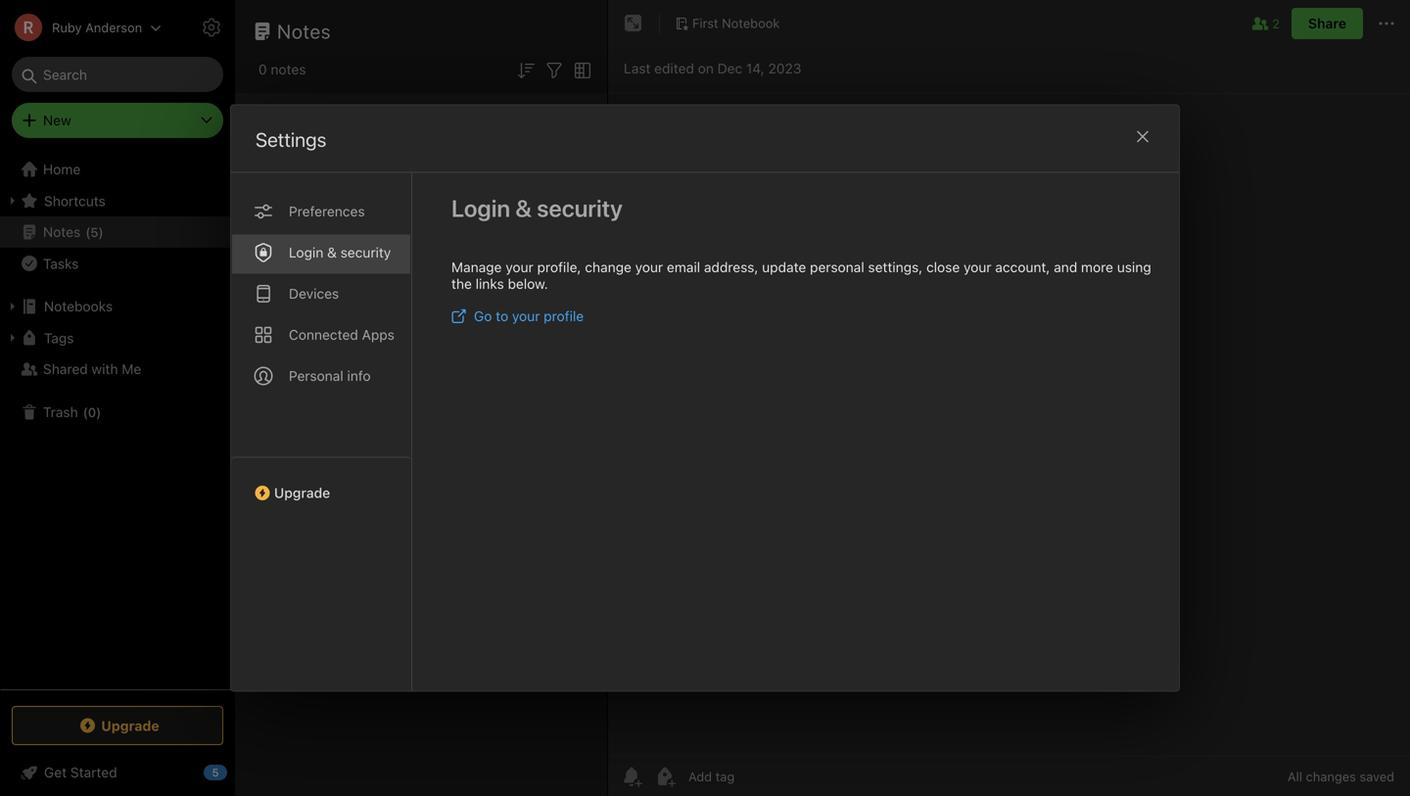 Task type: describe. For each thing, give the bounding box(es) containing it.
( for notes
[[85, 225, 90, 239]]

settings image
[[200, 16, 223, 39]]

profile,
[[537, 259, 582, 275]]

2
[[1273, 16, 1281, 31]]

notes for notes ( 5 )
[[43, 224, 81, 240]]

your up below.
[[506, 259, 534, 275]]

notebooks
[[44, 298, 113, 315]]

apps
[[362, 327, 395, 343]]

trash
[[43, 404, 78, 420]]

& inside tab list
[[327, 244, 337, 261]]

first notebook button
[[668, 10, 787, 37]]

or
[[499, 586, 514, 604]]

( for trash
[[83, 405, 88, 420]]

0 vertical spatial security
[[537, 194, 623, 222]]

0 vertical spatial 0
[[259, 61, 267, 77]]

upgrade button inside tab list
[[231, 457, 412, 509]]

shortcuts
[[44, 193, 106, 209]]

settings inside 'tooltip'
[[247, 20, 298, 35]]

0 vertical spatial &
[[516, 194, 532, 222]]

) for notes
[[98, 225, 104, 239]]

shared with me link
[[0, 354, 234, 385]]

email
[[667, 259, 701, 275]]

profile
[[544, 308, 584, 324]]

dec
[[718, 60, 743, 76]]

trash ( 0 )
[[43, 404, 101, 420]]

close
[[927, 259, 960, 275]]

share button
[[1292, 8, 1364, 39]]

first notebook
[[693, 16, 780, 30]]

last
[[624, 60, 651, 76]]

personal info
[[289, 368, 371, 384]]

edited
[[655, 60, 695, 76]]

filter.
[[518, 586, 553, 604]]

your right close
[[964, 259, 992, 275]]

1 horizontal spatial login
[[452, 194, 511, 222]]

no notes found
[[360, 548, 483, 569]]

using inside manage your profile, change your email address, update personal settings, close your account, and more using the links below.
[[1118, 259, 1152, 275]]

expand tags image
[[5, 330, 21, 346]]

1 vertical spatial settings
[[256, 128, 327, 151]]

personal
[[289, 368, 344, 384]]

try
[[289, 586, 312, 604]]

go to your profile button
[[452, 308, 584, 324]]

expand notebooks image
[[5, 299, 21, 315]]

and
[[1054, 259, 1078, 275]]

manage your profile, change your email address, update personal settings, close your account, and more using the links below.
[[452, 259, 1152, 292]]

no
[[360, 548, 382, 569]]

try using a different keyword or filter.
[[289, 586, 553, 604]]

tree containing home
[[0, 154, 235, 689]]

the
[[452, 276, 472, 292]]

all changes saved
[[1288, 770, 1395, 784]]

new button
[[12, 103, 223, 138]]

intense
[[283, 137, 329, 153]]

more
[[1082, 259, 1114, 275]]

home link
[[0, 154, 235, 185]]

0 notes
[[259, 61, 306, 77]]

go to your profile
[[474, 308, 584, 324]]

2023
[[769, 60, 802, 76]]

notebooks link
[[0, 291, 234, 322]]

shared
[[43, 361, 88, 377]]

account,
[[996, 259, 1051, 275]]

clear button
[[563, 105, 592, 119]]

new
[[43, 112, 71, 128]]

links
[[476, 276, 504, 292]]

) for trash
[[96, 405, 101, 420]]

intense button
[[254, 129, 362, 161]]

1 horizontal spatial login & security
[[452, 194, 623, 222]]

a
[[358, 586, 367, 604]]

found
[[436, 548, 483, 569]]



Task type: locate. For each thing, give the bounding box(es) containing it.
0 vertical spatial )
[[98, 225, 104, 239]]

1 vertical spatial upgrade
[[101, 718, 159, 734]]

0 horizontal spatial 0
[[88, 405, 96, 420]]

0 vertical spatial notes
[[277, 20, 331, 43]]

info
[[347, 368, 371, 384]]

1 vertical spatial notes
[[387, 548, 432, 569]]

tasks
[[43, 255, 79, 272]]

connected apps
[[289, 327, 395, 343]]

) right the trash
[[96, 405, 101, 420]]

settings,
[[869, 259, 923, 275]]

1 vertical spatial &
[[327, 244, 337, 261]]

Search text field
[[25, 57, 210, 92]]

1 vertical spatial )
[[96, 405, 101, 420]]

notes ( 5 )
[[43, 224, 104, 240]]

upgrade inside tab list
[[274, 485, 330, 501]]

using
[[1118, 259, 1152, 275], [316, 586, 354, 604]]

your
[[506, 259, 534, 275], [636, 259, 664, 275], [964, 259, 992, 275], [512, 308, 540, 324]]

tab list containing preferences
[[231, 173, 413, 691]]

below.
[[508, 276, 548, 292]]

0 vertical spatial using
[[1118, 259, 1152, 275]]

on
[[698, 60, 714, 76]]

preferences
[[289, 203, 365, 219]]

notes up the tasks
[[43, 224, 81, 240]]

settings down filters
[[256, 128, 327, 151]]

Note Editor text field
[[608, 94, 1411, 756]]

1 horizontal spatial &
[[516, 194, 532, 222]]

(
[[85, 225, 90, 239], [83, 405, 88, 420]]

0 horizontal spatial security
[[341, 244, 391, 261]]

update
[[763, 259, 807, 275]]

notes up different
[[387, 548, 432, 569]]

personal
[[810, 259, 865, 275]]

manage
[[452, 259, 502, 275]]

( right the trash
[[83, 405, 88, 420]]

( inside notes ( 5 )
[[85, 225, 90, 239]]

1 horizontal spatial using
[[1118, 259, 1152, 275]]

different
[[371, 586, 431, 604]]

1 horizontal spatial 0
[[259, 61, 267, 77]]

0 horizontal spatial notes
[[271, 61, 306, 77]]

upgrade for the left upgrade popup button
[[101, 718, 159, 734]]

2 button
[[1249, 12, 1281, 35]]

me
[[122, 361, 141, 377]]

& down preferences
[[327, 244, 337, 261]]

)
[[98, 225, 104, 239], [96, 405, 101, 420]]

login & security down preferences
[[289, 244, 391, 261]]

1 vertical spatial 0
[[88, 405, 96, 420]]

0 vertical spatial settings
[[247, 20, 298, 35]]

shortcuts button
[[0, 185, 234, 217]]

) inside notes ( 5 )
[[98, 225, 104, 239]]

add tag image
[[654, 765, 677, 789]]

notes for no
[[387, 548, 432, 569]]

login & security up profile,
[[452, 194, 623, 222]]

0
[[259, 61, 267, 77], [88, 405, 96, 420]]

security up profile,
[[537, 194, 623, 222]]

1 vertical spatial using
[[316, 586, 354, 604]]

notes
[[271, 61, 306, 77], [387, 548, 432, 569]]

0 vertical spatial upgrade
[[274, 485, 330, 501]]

1 vertical spatial (
[[83, 405, 88, 420]]

settings
[[247, 20, 298, 35], [256, 128, 327, 151]]

tags
[[44, 330, 74, 346]]

clear
[[563, 105, 592, 119]]

close image
[[1132, 125, 1155, 148]]

notes for notes
[[277, 20, 331, 43]]

tags button
[[0, 322, 234, 354]]

go
[[474, 308, 492, 324]]

using right more
[[1118, 259, 1152, 275]]

login & security
[[452, 194, 623, 222], [289, 244, 391, 261]]

0 horizontal spatial upgrade
[[101, 718, 159, 734]]

your left email
[[636, 259, 664, 275]]

0 horizontal spatial notes
[[43, 224, 81, 240]]

changes
[[1307, 770, 1357, 784]]

0 vertical spatial upgrade button
[[231, 457, 412, 509]]

0 vertical spatial notes
[[271, 61, 306, 77]]

home
[[43, 161, 81, 177]]

tab list
[[231, 173, 413, 691]]

notes up filters
[[271, 61, 306, 77]]

0 horizontal spatial &
[[327, 244, 337, 261]]

to
[[496, 308, 509, 324]]

keyword
[[435, 586, 495, 604]]

& up below.
[[516, 194, 532, 222]]

5
[[90, 225, 98, 239]]

1 vertical spatial upgrade button
[[12, 706, 223, 746]]

tree
[[0, 154, 235, 689]]

security down preferences
[[341, 244, 391, 261]]

change
[[585, 259, 632, 275]]

1 horizontal spatial upgrade
[[274, 485, 330, 501]]

add a reminder image
[[620, 765, 644, 789]]

last edited on dec 14, 2023
[[624, 60, 802, 76]]

) down shortcuts button
[[98, 225, 104, 239]]

your right to
[[512, 308, 540, 324]]

0 inside trash ( 0 )
[[88, 405, 96, 420]]

connected
[[289, 327, 358, 343]]

( down shortcuts
[[85, 225, 90, 239]]

) inside trash ( 0 )
[[96, 405, 101, 420]]

login up manage
[[452, 194, 511, 222]]

( inside trash ( 0 )
[[83, 405, 88, 420]]

security
[[537, 194, 623, 222], [341, 244, 391, 261]]

notebook
[[722, 16, 780, 30]]

0 down settings 'tooltip'
[[259, 61, 267, 77]]

notes up 0 notes
[[277, 20, 331, 43]]

1 vertical spatial login & security
[[289, 244, 391, 261]]

settings tooltip
[[218, 8, 313, 47]]

with
[[92, 361, 118, 377]]

0 horizontal spatial login & security
[[289, 244, 391, 261]]

filters
[[255, 105, 300, 119]]

notes
[[277, 20, 331, 43], [43, 224, 81, 240]]

using left a
[[316, 586, 354, 604]]

notes for 0
[[271, 61, 306, 77]]

login
[[452, 194, 511, 222], [289, 244, 324, 261]]

settings up 0 notes
[[247, 20, 298, 35]]

all
[[1288, 770, 1303, 784]]

0 horizontal spatial upgrade button
[[12, 706, 223, 746]]

1 vertical spatial notes
[[43, 224, 81, 240]]

14,
[[747, 60, 765, 76]]

notes inside tree
[[43, 224, 81, 240]]

&
[[516, 194, 532, 222], [327, 244, 337, 261]]

address,
[[704, 259, 759, 275]]

1 horizontal spatial upgrade button
[[231, 457, 412, 509]]

upgrade for upgrade popup button in tab list
[[274, 485, 330, 501]]

0 right the trash
[[88, 405, 96, 420]]

devices
[[289, 286, 339, 302]]

1 horizontal spatial notes
[[387, 548, 432, 569]]

share
[[1309, 15, 1347, 31]]

0 horizontal spatial login
[[289, 244, 324, 261]]

login up devices at the left top of the page
[[289, 244, 324, 261]]

1 vertical spatial login
[[289, 244, 324, 261]]

1 horizontal spatial security
[[537, 194, 623, 222]]

tasks button
[[0, 248, 234, 279]]

upgrade
[[274, 485, 330, 501], [101, 718, 159, 734]]

saved
[[1360, 770, 1395, 784]]

0 horizontal spatial using
[[316, 586, 354, 604]]

0 vertical spatial (
[[85, 225, 90, 239]]

None search field
[[25, 57, 210, 92]]

upgrade button
[[231, 457, 412, 509], [12, 706, 223, 746]]

first
[[693, 16, 719, 30]]

note window element
[[608, 0, 1411, 797]]

security inside tab list
[[341, 244, 391, 261]]

expand note image
[[622, 12, 646, 35]]

1 horizontal spatial notes
[[277, 20, 331, 43]]

shared with me
[[43, 361, 141, 377]]

0 vertical spatial login
[[452, 194, 511, 222]]

1 vertical spatial security
[[341, 244, 391, 261]]

0 vertical spatial login & security
[[452, 194, 623, 222]]



Task type: vqa. For each thing, say whether or not it's contained in the screenshot.
Font color field
no



